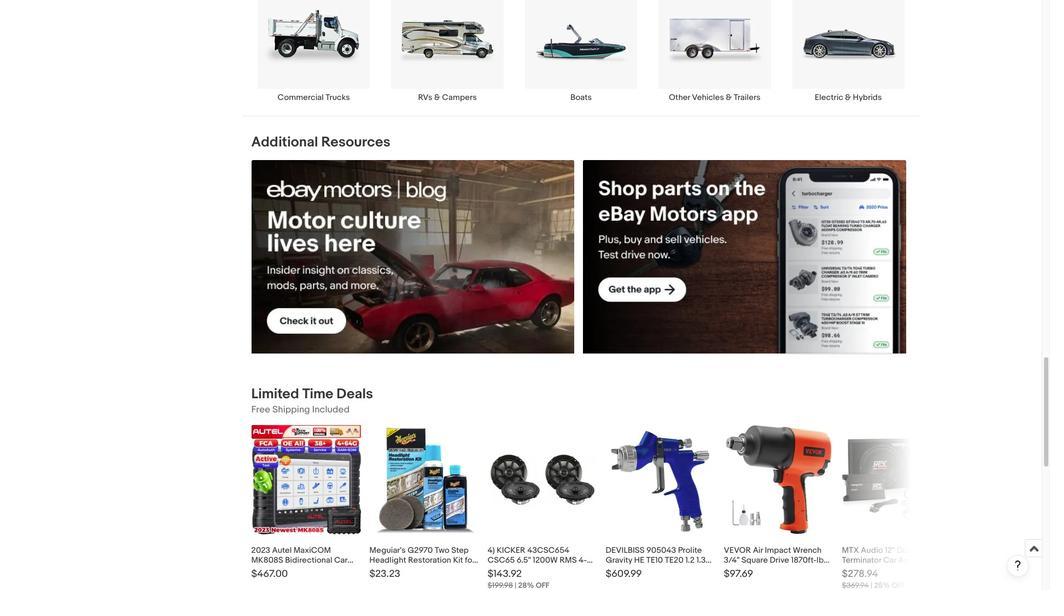 Task type: vqa. For each thing, say whether or not it's contained in the screenshot.
All
no



Task type: locate. For each thing, give the bounding box(es) containing it.
1.4
[[606, 566, 615, 576]]

None text field
[[251, 160, 575, 355], [583, 160, 907, 355], [488, 582, 513, 591], [488, 582, 513, 591]]

$143.92
[[488, 569, 522, 581]]

none text field ebay motors app
[[583, 160, 907, 355]]

other vehicles & trailers link
[[648, 0, 782, 103]]

vevor air impact wrench 3/4" square drive 1870ft-lb heavy duty torque 90-120psi image
[[724, 426, 834, 535]]

kit left the for
[[453, 556, 463, 567]]

hybrids
[[853, 92, 882, 103]]

1 horizontal spatial kit
[[657, 566, 667, 576]]

mtx audio 12" dual terminator car audio subwoofer package+amplifier+amp kit image
[[842, 439, 952, 522]]

additional
[[251, 134, 318, 151]]

lb
[[817, 556, 824, 567]]

meguiar's g2970 two step headlight restoration kit for car & auto detailing
[[370, 546, 475, 576]]

$278.94
[[842, 569, 879, 581]]

$278.94 link
[[842, 426, 952, 591]]

0 horizontal spatial kit
[[453, 556, 463, 567]]

vehicles
[[692, 92, 724, 103]]

headlight
[[370, 556, 406, 567]]

$467.00
[[251, 569, 288, 581]]

two
[[435, 546, 450, 557]]

he
[[634, 556, 645, 567]]

& right rvs on the top left of page
[[434, 92, 440, 103]]

shipping
[[272, 405, 310, 416]]

& inside other vehicles & trailers link
[[726, 92, 732, 103]]

wrench
[[793, 546, 822, 557]]

3/4"
[[724, 556, 740, 567]]

gravity
[[606, 556, 632, 567]]

& left trailers on the right of page
[[726, 92, 732, 103]]

2023 autel maxicom mk808s bidirectional car diagnostic scanner tool key coding image
[[251, 426, 361, 535]]

rvs & campers link
[[381, 0, 514, 103]]

905043
[[647, 546, 676, 557]]

rvs & campers
[[418, 92, 477, 103]]

commercial trucks link
[[247, 0, 381, 103]]

None text field
[[842, 582, 869, 591]]

time
[[302, 387, 334, 403]]

commercial
[[278, 92, 324, 103]]

rvs
[[418, 92, 433, 103]]

electric
[[815, 92, 844, 103]]

for
[[465, 556, 475, 567]]

& right electric
[[845, 92, 851, 103]]

trucks
[[326, 92, 350, 103]]

90-
[[796, 566, 809, 576]]

meguiar's g2970 two step headlight restoration kit for car & auto detailing image
[[370, 426, 479, 535]]

duty
[[749, 566, 767, 576]]

& inside rvs & campers link
[[434, 92, 440, 103]]

none text field inside $278.94 link
[[842, 582, 869, 591]]

deals
[[337, 387, 373, 403]]

$609.99
[[606, 569, 642, 581]]

kit left w/
[[657, 566, 667, 576]]

&
[[434, 92, 440, 103], [726, 92, 732, 103], [845, 92, 851, 103], [385, 566, 391, 576]]

1.2
[[686, 556, 695, 567]]

included
[[312, 405, 350, 416]]

$23.23
[[370, 569, 400, 581]]

gun
[[640, 566, 656, 576]]

& right car
[[385, 566, 391, 576]]

kit
[[453, 556, 463, 567], [657, 566, 667, 576]]

check out the ebay motors blog image
[[251, 160, 575, 354]]

ebay motors app image
[[583, 160, 907, 354]]

step
[[451, 546, 469, 557]]



Task type: describe. For each thing, give the bounding box(es) containing it.
campers
[[442, 92, 477, 103]]

& inside "meguiar's g2970 two step headlight restoration kit for car & auto detailing"
[[385, 566, 391, 576]]

electric & hybrids
[[815, 92, 882, 103]]

auto
[[392, 566, 410, 576]]

trailers
[[734, 92, 761, 103]]

120psi
[[809, 566, 833, 576]]

detailing
[[412, 566, 446, 576]]

1870ft-
[[791, 556, 817, 567]]

additional resources
[[251, 134, 391, 151]]

$97.69
[[724, 569, 753, 581]]

heavy
[[724, 566, 747, 576]]

devilbiss 905043 prolite gravity he te10 te20 1.2 1.3 1.4 spray gun kit w/ cup
[[606, 546, 706, 576]]

boats link
[[514, 0, 648, 103]]

$143.92 link
[[488, 426, 597, 591]]

none text field check out the ebay motors blog
[[251, 160, 575, 355]]

free
[[251, 405, 270, 416]]

drive
[[770, 556, 789, 567]]

& inside electric & hybrids "link"
[[845, 92, 851, 103]]

car
[[370, 566, 383, 576]]

torque
[[768, 566, 794, 576]]

w/
[[669, 566, 679, 576]]

prolite
[[678, 546, 702, 557]]

restoration
[[408, 556, 451, 567]]

spray
[[617, 566, 638, 576]]

vevor air impact wrench 3/4" square drive 1870ft-lb heavy duty torque 90-120psi
[[724, 546, 833, 576]]

te20
[[665, 556, 684, 567]]

limited
[[251, 387, 299, 403]]

4) kicker 43csc654 csc65 6.5" 1200w rms 4-ohm car audio coaxial speakers image
[[488, 448, 597, 513]]

cup
[[681, 566, 697, 576]]

1.3
[[697, 556, 706, 567]]

help, opens dialogs image
[[1013, 561, 1024, 572]]

electric & hybrids link
[[782, 0, 916, 103]]

devilbiss
[[606, 546, 645, 557]]

vevor
[[724, 546, 751, 557]]

kit inside devilbiss 905043 prolite gravity he te10 te20 1.2 1.3 1.4 spray gun kit w/ cup
[[657, 566, 667, 576]]

g2970
[[408, 546, 433, 557]]

boats
[[571, 92, 592, 103]]

square
[[742, 556, 768, 567]]

te10
[[646, 556, 663, 567]]

air
[[753, 546, 763, 557]]

limited time deals free shipping included
[[251, 387, 373, 416]]

impact
[[765, 546, 791, 557]]

other vehicles & trailers
[[669, 92, 761, 103]]

resources
[[321, 134, 391, 151]]

meguiar's
[[370, 546, 406, 557]]

devilbiss 905043 prolite gravity he te10 te20 1.2 1.3 1.4 spray gun kit w/ cup image
[[609, 426, 712, 535]]

commercial trucks
[[278, 92, 350, 103]]

$467.00 link
[[251, 426, 361, 591]]

other
[[669, 92, 690, 103]]

kit inside "meguiar's g2970 two step headlight restoration kit for car & auto detailing"
[[453, 556, 463, 567]]



